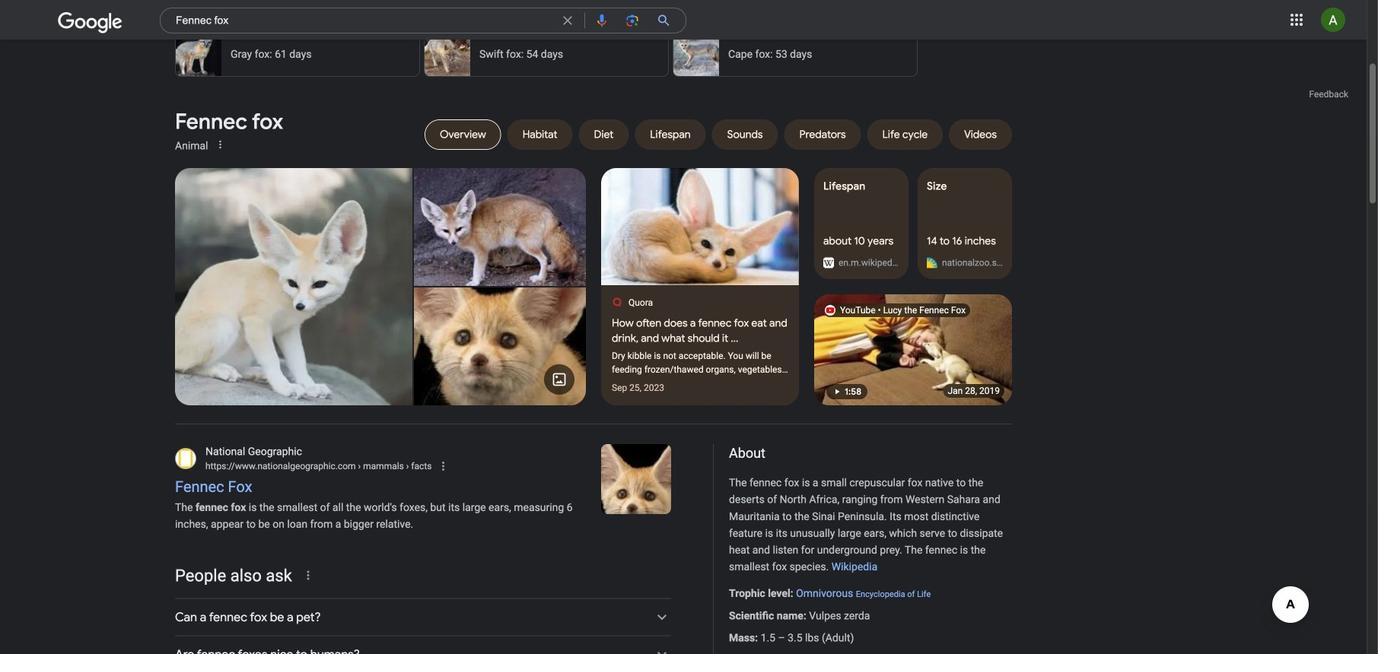 Task type: vqa. For each thing, say whether or not it's contained in the screenshot.
Explore's Explore
no



Task type: describe. For each thing, give the bounding box(es) containing it.
6 tab from the left
[[784, 120, 861, 150]]

fennec fox - wikipedia image
[[414, 168, 586, 286]]

3 tab from the left
[[579, 120, 629, 150]]

1 tab from the left
[[425, 120, 501, 150]]

fennec fox, desert fox, or vulpes zerda, alert beautiful small animal. image
[[175, 168, 413, 406]]

blanford's fox: 57 days tab
[[922, 0, 1167, 27]]

web result image image
[[601, 168, 799, 286]]

bat-eared fox: 68 days image
[[425, 0, 470, 26]]

8 tab from the left
[[949, 120, 1012, 150]]

7 tab from the left
[[868, 120, 943, 150]]

fennec fox | national geographic image
[[414, 288, 586, 406]]

search by image image
[[625, 13, 640, 28]]



Task type: locate. For each thing, give the bounding box(es) containing it.
heading
[[175, 108, 283, 136], [729, 445, 1012, 463]]

Search text field
[[176, 12, 551, 33]]

pampas fox: 59 days image
[[674, 0, 719, 26]]

tab list
[[175, 109, 1012, 155]]

swift fox: 54 days image
[[425, 30, 470, 76]]

google image
[[58, 12, 123, 33]]

fennec fox from www.nationalgeographic.com image
[[601, 445, 671, 515]]

favicon for website that hosts the video image
[[826, 306, 835, 315]]

4 tab from the left
[[635, 120, 706, 150]]

5 tab from the left
[[712, 120, 778, 150]]

gray fox: 61 days image
[[176, 30, 222, 76]]

cape fox: 53 days image
[[674, 30, 719, 76]]

red fox: 49 – 58 days image
[[176, 0, 222, 26]]

0 horizontal spatial heading
[[175, 108, 283, 136]]

2 tab from the left
[[508, 120, 573, 150]]

1 horizontal spatial heading
[[729, 445, 1012, 463]]

0 vertical spatial heading
[[175, 108, 283, 136]]

None text field
[[356, 461, 432, 472]]

None search field
[[0, 0, 687, 36]]

more options image
[[213, 137, 228, 152], [214, 139, 227, 151]]

search by voice image
[[595, 13, 610, 28]]

1 vertical spatial heading
[[729, 445, 1012, 463]]

tab
[[425, 120, 501, 150], [508, 120, 573, 150], [579, 120, 629, 150], [635, 120, 706, 150], [712, 120, 778, 150], [784, 120, 861, 150], [868, 120, 943, 150], [949, 120, 1012, 150]]

None text field
[[206, 460, 432, 474]]



